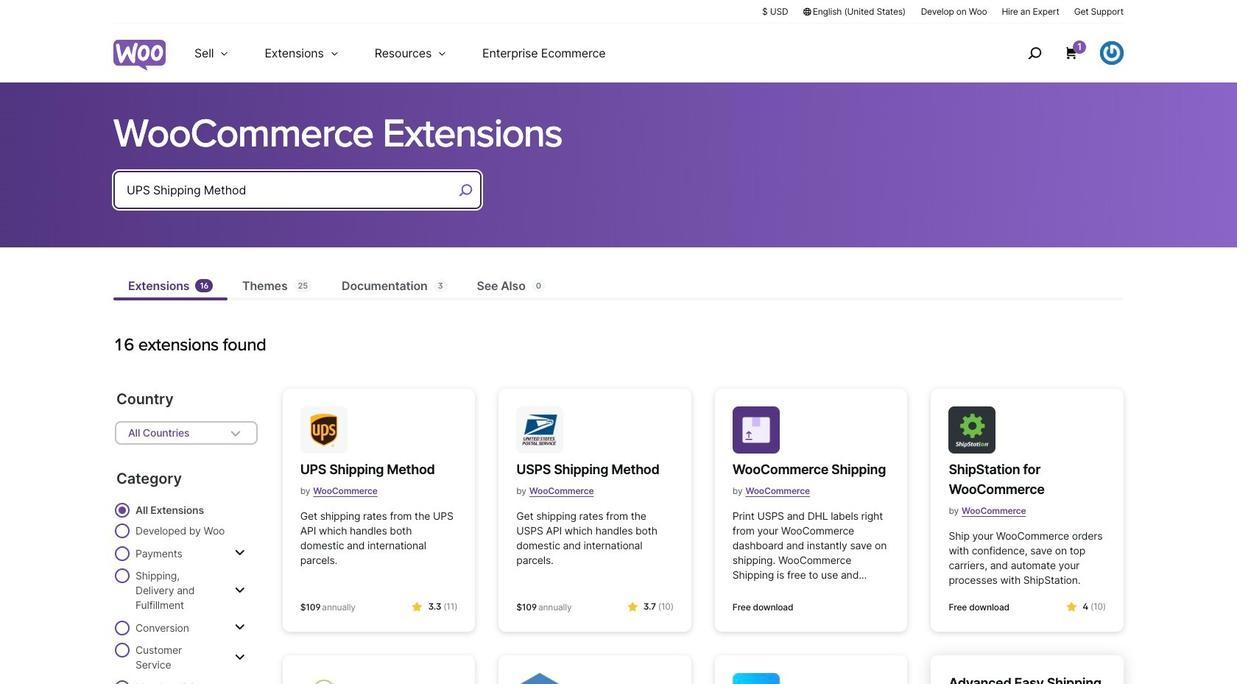 Task type: vqa. For each thing, say whether or not it's contained in the screenshot.
2nd Show subcategories image
yes



Task type: locate. For each thing, give the bounding box(es) containing it.
None search field
[[113, 171, 482, 227]]

1 vertical spatial show subcategories image
[[235, 584, 245, 596]]

1 show subcategories image from the top
[[235, 622, 245, 633]]

1 show subcategories image from the top
[[235, 547, 245, 559]]

search image
[[1023, 41, 1047, 65]]

show subcategories image
[[235, 547, 245, 559], [235, 584, 245, 596]]

angle down image
[[227, 424, 244, 442]]

show subcategories image
[[235, 622, 245, 633], [235, 651, 245, 663]]

1 vertical spatial show subcategories image
[[235, 651, 245, 663]]

0 vertical spatial show subcategories image
[[235, 547, 245, 559]]

Filter countries field
[[115, 421, 258, 445]]

0 vertical spatial show subcategories image
[[235, 622, 245, 633]]

2 show subcategories image from the top
[[235, 651, 245, 663]]

Search extensions search field
[[127, 180, 454, 200]]

service navigation menu element
[[997, 29, 1124, 77]]



Task type: describe. For each thing, give the bounding box(es) containing it.
2 show subcategories image from the top
[[235, 584, 245, 596]]

open account menu image
[[1100, 41, 1124, 65]]



